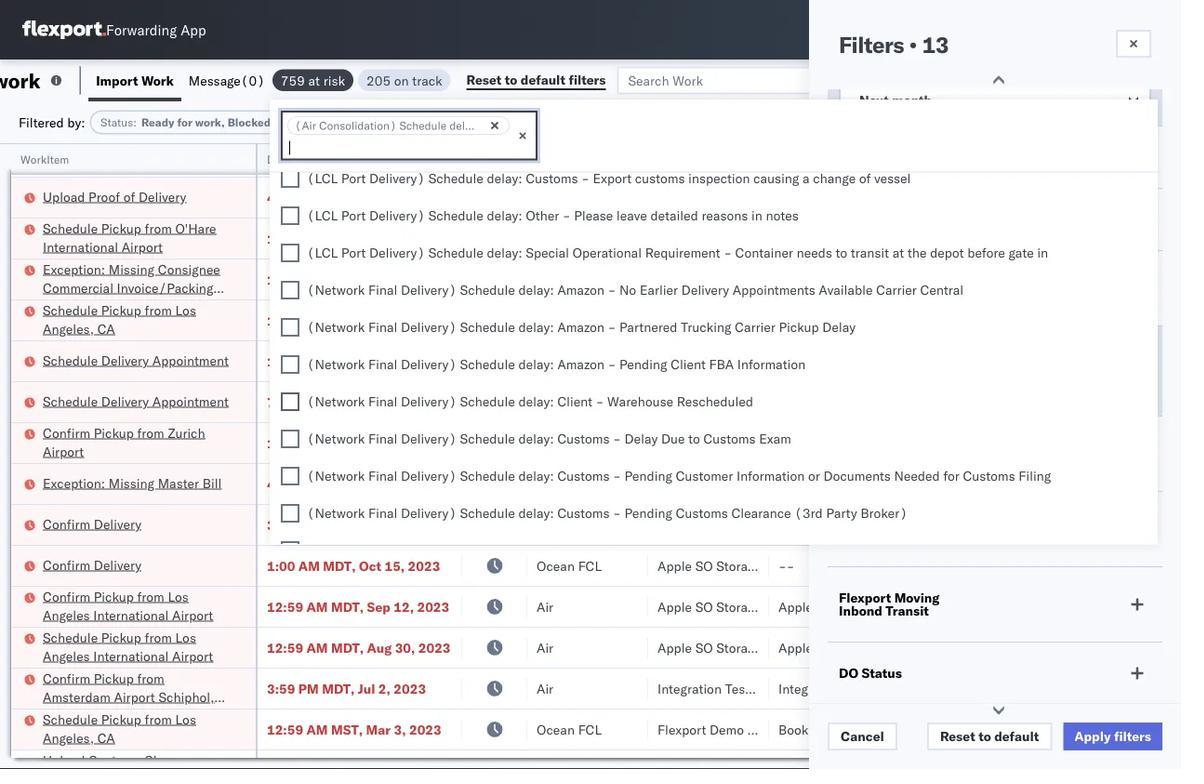 Task type: describe. For each thing, give the bounding box(es) containing it.
apple for 12:59 am mdt, aug 30, 2023
[[658, 639, 692, 656]]

inbond
[[839, 603, 883, 619]]

(network for (network final delivery) schedule delay: client - warehouse rescheduled
[[307, 394, 365, 410]]

test left "exam" at bottom right
[[725, 435, 750, 451]]

10:59
[[267, 230, 303, 246]]

schedule pickup from los angeles, ca for first schedule pickup from los angeles, ca link from the bottom
[[43, 711, 196, 746]]

delivery inside flexport managed delivery
[[839, 452, 891, 468]]

4 fcl from the top
[[578, 476, 602, 492]]

upload customs clearance
[[43, 752, 204, 769]]

schedule inside schedule pickup from los angeles international airport
[[43, 629, 98, 646]]

bookings for second schedule pickup from los angeles, ca link from the bottom of the page
[[779, 312, 833, 328]]

1 horizontal spatial filters
[[1114, 728, 1152, 745]]

(network final delivery) schedule delay: customs - pending customs clearance (3rd party broker)
[[307, 506, 908, 522]]

customs inside ready for customs clearance
[[904, 273, 959, 290]]

6 resize handle column header from the left
[[933, 144, 955, 769]]

consignee down container on the top of the page
[[748, 271, 810, 287]]

pending for information
[[619, 357, 667, 373]]

of inside upload proof of delivery link
[[123, 188, 135, 205]]

consignee down flexport managed delivery
[[864, 476, 927, 492]]

confirm for amsterdam
[[43, 670, 90, 686]]

1 horizontal spatial risk
[[514, 115, 532, 129]]

reset to default filters button
[[455, 67, 617, 94]]

1 confirm delivery from the top
[[43, 516, 141, 532]]

cascade for cascade trading
[[658, 189, 709, 206]]

account for 3:00 pm mdt, aug 15, 2023
[[874, 517, 923, 533]]

3 resize handle column header from the left
[[505, 144, 527, 769]]

Search Shipments (/) text field
[[825, 16, 1005, 44]]

1 confirm delivery button from the top
[[43, 515, 141, 535]]

12:11 am mdt, aug 19, 2023
[[267, 271, 451, 287]]

integration test account - swarovski
[[779, 230, 997, 246]]

mar left 8,
[[358, 394, 383, 410]]

(network final delivery) schedule delay: customs - pending customer information or documents needed for customs filing
[[307, 468, 1051, 485]]

pm for 4:59
[[298, 189, 319, 206]]

0 vertical spatial at
[[308, 72, 320, 88]]

(network for (network final delivery) schedule delay: customs - delay due to customs exam
[[307, 431, 365, 447]]

integration test account - on ag down "rescheduled"
[[658, 435, 858, 451]]

airport inside confirm pickup from los angeles international airport
[[172, 607, 213, 623]]

0 vertical spatial in
[[752, 208, 763, 224]]

flex-1911466
[[994, 721, 1091, 738]]

(network final delivery) schedule delay: amazon - partnered trucking carrier pickup delay
[[307, 320, 856, 336]]

5 fcl from the top
[[578, 558, 602, 574]]

1 fcl from the top
[[578, 271, 602, 287]]

flexport inside flexport moving inbond transit
[[839, 590, 891, 606]]

on
[[394, 72, 409, 88]]

12:59 for schedule delivery appointment link associated with 12:59
[[267, 353, 303, 369]]

to up customer
[[688, 431, 700, 447]]

(network final delivery) schedule delay: customs - pending customs clearance (flexport customs)
[[307, 543, 915, 559]]

2 fcl from the top
[[578, 312, 602, 328]]

flex- for 1919146
[[994, 476, 1034, 492]]

2023 right 8,
[[401, 394, 433, 410]]

flexport inside flexport managed delivery
[[839, 439, 891, 455]]

3 ocean from the top
[[537, 312, 575, 328]]

hong kong for 1:00 am mdt, oct 15, 2023
[[1113, 558, 1178, 574]]

pickup for confirm pickup from los angeles international airport link
[[94, 588, 134, 605]]

final for (network final delivery) schedule delay: client - warehouse rescheduled
[[368, 394, 398, 410]]

3 bookings test consignee from the top
[[779, 476, 927, 492]]

to right the needs on the right top of page
[[836, 245, 848, 261]]

confirm pickup from los angeles international airport button
[[43, 587, 232, 626]]

mar up 4:59 pm mdt, sep 3, 2023
[[358, 148, 383, 165]]

jul
[[358, 680, 375, 697]]

from for second schedule pickup from los angeles, ca link from the bottom of the page
[[145, 302, 172, 318]]

airport inside schedule pickup from los angeles international airport
[[172, 648, 213, 664]]

205 on track
[[367, 72, 442, 88]]

am up 11:00
[[298, 394, 320, 410]]

demo for second schedule pickup from los angeles, ca link from the bottom of the page
[[710, 312, 744, 328]]

account up (flexport
[[753, 517, 802, 533]]

forwarding app link
[[22, 20, 206, 39]]

4 bookings test consignee from the top
[[779, 721, 927, 738]]

by:
[[67, 114, 85, 130]]

mdt, for 11:00 pm mdt, aug 15, 2023
[[330, 435, 363, 451]]

final for (network final delivery) schedule delay: customs - pending customer information or documents needed for customs filing
[[368, 468, 398, 485]]

apple so storage (do not use) for 12:59 am mdt, oct 11, 2023
[[658, 353, 858, 369]]

integration for 3:59 pm mdt, jul 2, 2023
[[779, 680, 843, 697]]

2 schedule pickup from los angeles, ca link from the top
[[43, 710, 232, 747]]

schiphol,
[[159, 689, 214, 705]]

account down "rescheduled"
[[753, 435, 802, 451]]

12,
[[394, 599, 414, 615]]

cascade for cascade trading ltd.
[[779, 189, 830, 206]]

work,
[[195, 115, 225, 129]]

0 vertical spatial information
[[737, 357, 806, 373]]

1 horizontal spatial status
[[862, 665, 902, 681]]

month
[[892, 92, 932, 108]]

3 confirm from the top
[[43, 557, 90, 573]]

1 horizontal spatial no
[[619, 282, 636, 299]]

kong for 1:00 am mdt, oct 15, 2023
[[1148, 558, 1178, 574]]

upload customs clearance link
[[43, 751, 232, 769]]

earlier
[[640, 282, 678, 299]]

(network for (network final delivery) schedule delay: amazon - pending client fba information
[[307, 357, 365, 373]]

ltd.
[[880, 189, 903, 206]]

other
[[526, 208, 559, 224]]

apply filters button
[[1063, 723, 1163, 751]]

port for (lcl port delivery) schedule delay: other - please leave detailed reasons in notes
[[341, 208, 366, 224]]

ag right managed at the bottom
[[961, 435, 979, 451]]

2 confirm from the top
[[43, 516, 90, 532]]

5 ocean fcl from the top
[[537, 558, 602, 574]]

filters • 13
[[839, 31, 949, 59]]

pu for 7:00 am mst, mar 8, 2023
[[1172, 394, 1181, 410]]

confirm pickup from los angeles international airport link
[[43, 587, 232, 625]]

mdt, for 3:59 pm mdt, jul 2, 2023
[[322, 680, 355, 697]]

international inside schedule pickup from o'hare international airport
[[43, 239, 118, 255]]

2 schedule pickup from los angeles, ca button from the top
[[43, 710, 232, 749]]

1 bookings test consignee from the top
[[779, 271, 927, 287]]

from for schedule pickup from los angeles international airport "link"
[[145, 629, 172, 646]]

1 vertical spatial 3,
[[394, 312, 406, 328]]

commercial
[[43, 280, 113, 296]]

delivery up trucking at top right
[[682, 282, 729, 299]]

delivery down exception: missing consignee commercial invoice/packing list
[[101, 352, 149, 368]]

flexport inside flexport import customs
[[839, 514, 891, 531]]

master
[[158, 475, 199, 491]]

2023 down snoozed : no
[[409, 148, 442, 165]]

fba
[[709, 357, 734, 373]]

2023 down 30,
[[409, 721, 442, 738]]

1 schedule pickup from los angeles, ca link from the top
[[43, 301, 232, 338]]

por
[[1167, 152, 1181, 166]]

delivery) for (lcl port delivery) schedule delay: special operational requirement - container needs to transit at the depot before gate in
[[369, 245, 425, 261]]

1 vertical spatial information
[[737, 468, 805, 485]]

0 vertical spatial for
[[177, 115, 192, 129]]

exception: missing consignee commercial invoice/packing list link
[[43, 260, 232, 314]]

on up "needed"
[[938, 435, 957, 451]]

ready for customs clearance
[[839, 273, 959, 303]]

3 ocean fcl from the top
[[537, 353, 602, 369]]

schedule delivery appointment for 7:00
[[43, 393, 229, 409]]

batch a button
[[1110, 67, 1181, 94]]

status : ready for work, blocked, in progress
[[101, 115, 336, 129]]

schedule delivery appointment link for 7:00
[[43, 392, 229, 411]]

205
[[367, 72, 391, 88]]

upload proof of delivery
[[43, 188, 186, 205]]

batch
[[1138, 72, 1175, 88]]

2 ocean from the top
[[537, 271, 575, 287]]

snoozed : no
[[385, 115, 451, 129]]

0 vertical spatial 3,
[[385, 189, 397, 206]]

actions
[[1126, 152, 1164, 166]]

final for (network final delivery) schedule delay: customs - pending customs clearance (3rd party broker)
[[368, 506, 398, 522]]

am up the 3:59 pm mdt, jul 2, 2023
[[307, 639, 328, 656]]

exam
[[759, 431, 791, 447]]

12:59 for schedule pickup from los angeles international airport "link"
[[267, 639, 303, 656]]

0 horizontal spatial ready
[[141, 115, 174, 129]]

flex-2221222
[[994, 230, 1091, 246]]

4:59 pm mdt, sep 3, 2023
[[267, 189, 432, 206]]

mst, up 4:59 pm mdt, sep 3, 2023
[[323, 148, 355, 165]]

2023 right 12,
[[417, 599, 449, 615]]

delivery up confirm pickup from los angeles international airport
[[94, 557, 141, 573]]

final for (network final delivery) schedule delay: customs - delay due to customs exam
[[368, 431, 398, 447]]

shanghai, c
[[1113, 476, 1181, 492]]

2 ocean fcl from the top
[[537, 312, 602, 328]]

delivery down exception: missing master bill button
[[94, 516, 141, 532]]

(3rd
[[795, 506, 823, 522]]

do
[[839, 665, 859, 681]]

6 fcl from the top
[[578, 721, 602, 738]]

warehouse
[[607, 394, 674, 410]]

integration up (network final delivery) schedule delay: customs - pending customer information or documents needed for customs filing
[[658, 435, 722, 451]]

missing for master
[[109, 475, 154, 491]]

delivery) for (network final delivery) schedule delay: amazon - partnered trucking carrier pickup delay
[[401, 320, 457, 336]]

delivery up "o'hare"
[[139, 188, 186, 205]]

apply
[[1075, 728, 1111, 745]]

1 ocean fcl from the top
[[537, 271, 602, 287]]

list
[[43, 298, 64, 314]]

2023 down 4:07 am mdt, aug 31, 2023
[[409, 517, 442, 533]]

3 fcl from the top
[[578, 353, 602, 369]]

clearance left (3rd
[[732, 506, 791, 522]]

workitem button
[[11, 148, 237, 167]]

2023 up 4:07 am mdt, aug 31, 2023
[[417, 435, 450, 451]]

am up 12:59 am mdt, oct 11, 2023
[[307, 312, 328, 328]]

ningbo for second schedule pickup from los angeles, ca link from the bottom of the page
[[1113, 312, 1156, 328]]

5 ocean from the top
[[537, 476, 575, 492]]

consignee inside exception: missing consignee commercial invoice/packing list
[[158, 261, 220, 277]]

flexport managed delivery
[[839, 439, 952, 468]]

vessel
[[874, 171, 911, 187]]

shanghai pu for 7:00 am mst, mar 11, 2023
[[1113, 148, 1181, 165]]

7 resize handle column header from the left
[[1082, 144, 1104, 769]]

los down schiphol,
[[175, 711, 196, 727]]

mdt, for 1:00 am mdt, oct 15, 2023
[[323, 558, 356, 574]]

2221222
[[1034, 230, 1091, 246]]

test up customs)
[[846, 517, 871, 533]]

ag up party
[[840, 435, 858, 451]]

(network for (network final delivery) schedule delay: amazon - partnered trucking carrier pickup delay
[[307, 320, 365, 336]]

2023 up 28,
[[400, 189, 432, 206]]

mdt, for 12:59 am mdt, aug 30, 2023
[[331, 639, 364, 656]]

(do for 1:00 am mdt, oct 15, 2023
[[765, 558, 792, 574]]

am down the 3:59 pm mdt, jul 2, 2023
[[307, 721, 328, 738]]

2 confirm delivery button from the top
[[43, 556, 141, 576]]

schedule inside schedule pickup from o'hare international airport
[[43, 220, 98, 236]]

shanghai for 7:00 am mst, mar 11, 2023
[[1113, 148, 1169, 165]]

delivery) for (network final delivery) schedule delay: amazon - pending client fba information
[[401, 357, 457, 373]]

2023 right 19, at the top of the page
[[418, 271, 451, 287]]

integration down (network final delivery) schedule delay: customs - pending customer information or documents needed for customs filing
[[658, 517, 722, 533]]

delay: for (network final delivery) schedule delay: customs - delay due to customs exam
[[519, 431, 554, 447]]

workitem
[[20, 152, 69, 166]]

-- for 1:00 am mdt, oct 15, 2023
[[779, 558, 795, 574]]

am right "12:11"
[[307, 271, 328, 287]]

10:59 pm mdt, jun 28, 2023
[[267, 230, 446, 246]]

reset to default filters
[[467, 72, 606, 88]]

am down 1:00 am mdt, oct 15, 2023
[[307, 599, 328, 615]]

12:59 am mst, mar 3, 2023 for first schedule pickup from los angeles, ca link from the bottom
[[267, 721, 442, 738]]

container
[[735, 245, 793, 261]]

consignee down the
[[864, 271, 927, 287]]

test for exception: missing consignee commercial invoice/packing list link
[[836, 271, 861, 287]]

7:00 for 7:00 am mst, mar 11, 2023
[[267, 148, 295, 165]]

am up the 7:00 am mst, mar 8, 2023
[[307, 353, 328, 369]]

shanghai for 12:59 am mdt, aug 30, 2023
[[1113, 639, 1169, 656]]

11:00
[[267, 435, 303, 451]]

demo for exception: missing consignee commercial invoice/packing list link
[[710, 271, 744, 287]]

1 vertical spatial due
[[661, 431, 685, 447]]

0 vertical spatial filters
[[569, 72, 606, 88]]

1 vertical spatial delay
[[625, 431, 658, 447]]

from for confirm pickup from los angeles international airport link
[[137, 588, 164, 605]]

ag up (flexport
[[840, 517, 858, 533]]

pickup for confirm pickup from zurich airport link
[[94, 425, 134, 441]]

1 vertical spatial for
[[944, 468, 960, 485]]

test down customer
[[725, 517, 750, 533]]

use) up karl
[[945, 639, 979, 656]]

am right 1:00
[[298, 558, 320, 574]]

759
[[281, 72, 305, 88]]

upload for upload customs clearance documents
[[43, 138, 85, 154]]

pending for or
[[625, 468, 673, 485]]

integration test account - on ag up (flexport
[[658, 517, 858, 533]]

customs)
[[855, 543, 915, 559]]

schedule pickup from los angeles, ca for second schedule pickup from los angeles, ca link from the bottom of the page
[[43, 302, 196, 337]]

departure por
[[1113, 152, 1181, 166]]

so for 12:59 am mdt, oct 11, 2023
[[695, 353, 713, 369]]

swarovski
[[938, 230, 997, 246]]

11, for mar
[[386, 148, 406, 165]]

work
[[141, 72, 174, 88]]

12:59 am mdt, aug 30, 2023
[[267, 639, 451, 656]]

gate
[[1009, 245, 1034, 261]]

flex- for 2221222
[[994, 230, 1034, 246]]

1 vertical spatial in
[[1037, 245, 1048, 261]]

2345290
[[1034, 639, 1091, 656]]

bookings for first schedule pickup from los angeles, ca link from the bottom
[[779, 721, 833, 738]]

on up or
[[817, 435, 836, 451]]

transit
[[851, 245, 889, 261]]

6 ocean fcl from the top
[[537, 721, 602, 738]]

use) right moving
[[945, 599, 979, 615]]

customer
[[676, 468, 733, 485]]

7:00 am mst, mar 11, 2023
[[267, 148, 442, 165]]

2023 right 30,
[[418, 639, 451, 656]]

am right 4:07
[[298, 476, 320, 492]]

11, for oct
[[393, 353, 413, 369]]

2023 right '2,'
[[394, 680, 426, 697]]

2023 down 19, at the top of the page
[[409, 312, 442, 328]]

shanghai for 7:00 am mst, mar 8, 2023
[[1113, 394, 1169, 410]]

(network for (network final delivery) schedule delay: customs - pending customs clearance (3rd party broker)
[[307, 506, 365, 522]]

delay: for (network final delivery) schedule delay: customs - pending customs clearance (flexport customs)
[[519, 543, 554, 559]]

not for 12:59 am mdt, aug 30, 2023
[[795, 639, 821, 656]]

integration test account - on ag up "needed"
[[779, 435, 979, 451]]

4:07 am mdt, aug 31, 2023
[[267, 476, 443, 492]]

2023 up 12,
[[408, 558, 440, 574]]

message (0)
[[189, 72, 265, 88]]

os button
[[1116, 8, 1159, 51]]

on up (flexport
[[817, 517, 836, 533]]

1:00
[[267, 558, 295, 574]]

1 resize handle column header from the left
[[233, 144, 256, 769]]

on down "needed"
[[938, 517, 957, 533]]

1 horizontal spatial carrier
[[876, 282, 917, 299]]

bookings for exception: missing consignee commercial invoice/packing list link
[[779, 271, 833, 287]]

documents inside upload customs clearance documents
[[43, 157, 110, 173]]

2023 right 28,
[[414, 230, 446, 246]]

exception
[[951, 72, 1012, 88]]

integration for 3:00 pm mdt, aug 15, 2023
[[779, 517, 843, 533]]

mar down '2,'
[[366, 721, 391, 738]]

international for confirm
[[93, 607, 169, 623]]

12:59 am mdt, sep 12, 2023
[[267, 599, 449, 615]]

delay: for (lcl port delivery) schedule delay: other - please leave detailed reasons in notes
[[487, 208, 522, 224]]

depot
[[930, 245, 964, 261]]

customs
[[635, 171, 685, 187]]

pickup down appointments at the top right of the page
[[779, 320, 819, 336]]

integration test account - on ag up customs)
[[779, 517, 979, 533]]

1 horizontal spatial at
[[893, 245, 904, 261]]

ca for second schedule pickup from los angeles, ca link from the bottom of the page
[[97, 320, 115, 337]]

consignee down "integration test account - karl lagerfeld"
[[864, 721, 927, 738]]

message
[[189, 72, 241, 88]]

confirm pickup from amsterdam airport schiphol, haarlemmermeer, netherlands link
[[43, 669, 232, 724]]

filtered
[[19, 114, 64, 130]]

consignee left cancel
[[748, 721, 810, 738]]



Task type: locate. For each thing, give the bounding box(es) containing it.
kong for 12:59 am mdt, oct 11, 2023
[[1148, 353, 1178, 369]]

11:00 pm mdt, aug 15, 2023
[[267, 435, 450, 451]]

2 horizontal spatial :
[[532, 115, 536, 129]]

flexport demo consignee for first schedule pickup from los angeles, ca link from the bottom
[[658, 721, 810, 738]]

reset to default button
[[927, 723, 1052, 751]]

final
[[368, 282, 398, 299], [368, 320, 398, 336], [368, 357, 398, 373], [368, 394, 398, 410], [368, 431, 398, 447], [368, 468, 398, 485], [368, 506, 398, 522], [368, 543, 398, 559]]

trading for cascade trading ltd.
[[833, 189, 877, 206]]

6 ocean from the top
[[537, 558, 575, 574]]

(network right "12:11"
[[307, 282, 365, 299]]

5 (network from the top
[[307, 431, 365, 447]]

integration
[[779, 230, 843, 246], [658, 435, 722, 451], [779, 435, 843, 451], [658, 517, 722, 533], [779, 517, 843, 533], [779, 680, 843, 697]]

air for 12:59 am mdt, aug 30, 2023
[[537, 639, 554, 656]]

exception:
[[43, 261, 105, 277], [43, 475, 105, 491]]

2 appointment from the top
[[152, 393, 229, 409]]

requirement
[[645, 245, 720, 261]]

shanghai
[[1113, 148, 1169, 165], [1113, 394, 1169, 410], [1113, 599, 1169, 615], [1113, 639, 1169, 656]]

1 vertical spatial kong
[[1148, 558, 1178, 574]]

appointment for 7:00 am mst, mar 8, 2023
[[152, 393, 229, 409]]

0 horizontal spatial for
[[177, 115, 192, 129]]

at right 759
[[308, 72, 320, 88]]

ag right flexport import customs
[[961, 517, 979, 533]]

0 vertical spatial due
[[592, 115, 613, 129]]

confirm delivery link up confirm pickup from los angeles international airport
[[43, 556, 141, 574]]

party
[[826, 506, 857, 522]]

(flexport
[[795, 543, 851, 559]]

pickup inside confirm pickup from amsterdam airport schiphol, haarlemmermeer, netherlands
[[94, 670, 134, 686]]

final for (network final delivery) schedule delay: amazon - partnered trucking carrier pickup delay
[[368, 320, 398, 336]]

0 horizontal spatial reset
[[467, 72, 502, 88]]

pickup for 'schedule pickup from o'hare international airport' link
[[101, 220, 141, 236]]

test down cascade trading ltd.
[[846, 230, 871, 246]]

missing down 'confirm pickup from zurich airport' button
[[109, 475, 154, 491]]

1 vertical spatial port
[[341, 208, 366, 224]]

demo for first schedule pickup from los angeles, ca link from the bottom
[[710, 721, 744, 738]]

None checkbox
[[281, 244, 300, 263], [281, 319, 300, 337], [281, 356, 300, 374], [281, 430, 300, 449], [281, 467, 300, 486], [281, 505, 300, 523], [281, 542, 300, 560], [281, 244, 300, 263], [281, 319, 300, 337], [281, 356, 300, 374], [281, 430, 300, 449], [281, 467, 300, 486], [281, 505, 300, 523], [281, 542, 300, 560]]

pickup up exception: missing master bill
[[94, 425, 134, 441]]

reset up the at
[[467, 72, 502, 88]]

mst, down the 3:59 pm mdt, jul 2, 2023
[[331, 721, 363, 738]]

2 exception: from the top
[[43, 475, 105, 491]]

from inside confirm pickup from amsterdam airport schiphol, haarlemmermeer, netherlands
[[137, 670, 164, 686]]

1 horizontal spatial in
[[1037, 245, 1048, 261]]

ag
[[840, 435, 858, 451], [961, 435, 979, 451], [840, 517, 858, 533], [961, 517, 979, 533]]

1 vertical spatial schedule delivery appointment
[[43, 393, 229, 409]]

1 vertical spatial hong kong
[[1113, 558, 1178, 574]]

mar
[[358, 148, 383, 165], [366, 312, 391, 328], [358, 394, 383, 410], [366, 721, 391, 738]]

(lcl for (lcl port delivery) schedule delay: customs - export customs inspection causing a change of vessel
[[307, 171, 338, 187]]

8 resize handle column header from the left
[[1148, 144, 1170, 769]]

1 horizontal spatial ready
[[839, 273, 878, 290]]

1 vertical spatial confirm delivery link
[[43, 556, 141, 574]]

0 horizontal spatial client
[[557, 394, 593, 410]]

12:59 down 3:59
[[267, 721, 303, 738]]

flexport demo consignee for second schedule pickup from los angeles, ca link from the bottom of the page
[[658, 312, 810, 328]]

import left 'work' at the left
[[96, 72, 138, 88]]

aug
[[367, 271, 392, 287], [366, 435, 391, 451], [359, 476, 384, 492], [358, 517, 383, 533], [367, 639, 392, 656]]

test for exception: missing master bill link
[[836, 476, 861, 492]]

2 pu from the top
[[1172, 394, 1181, 410]]

1 kong from the top
[[1148, 353, 1178, 369]]

angeles, down haarlemmermeer,
[[43, 730, 94, 746]]

1 vertical spatial at
[[893, 245, 904, 261]]

12:59 am mdt, oct 11, 2023
[[267, 353, 448, 369]]

3 air from the top
[[537, 435, 554, 451]]

flexport demo consignee for exception: missing consignee commercial invoice/packing list link
[[658, 271, 810, 287]]

airport inside schedule pickup from o'hare international airport
[[122, 239, 163, 255]]

2 : from the left
[[428, 115, 431, 129]]

final down 8,
[[368, 431, 398, 447]]

oct for 15,
[[359, 558, 381, 574]]

2 flex- from the top
[[994, 476, 1034, 492]]

delivery) for (network final delivery) schedule delay: customs - pending customs clearance (3rd party broker)
[[401, 506, 457, 522]]

next
[[859, 92, 889, 108]]

2 12:59 am mst, mar 3, 2023 from the top
[[267, 721, 442, 738]]

1 vertical spatial angeles
[[43, 648, 90, 664]]

international up commercial
[[43, 239, 118, 255]]

upload inside upload customs clearance
[[43, 752, 85, 768]]

trading down change in the right of the page
[[833, 189, 877, 206]]

0 vertical spatial exception:
[[43, 261, 105, 277]]

sep for 12,
[[367, 599, 391, 615]]

blocked,
[[228, 115, 274, 129]]

pickup inside schedule pickup from o'hare international airport
[[101, 220, 141, 236]]

from inside confirm pickup from los angeles international airport
[[137, 588, 164, 605]]

1 ocean from the top
[[537, 189, 575, 206]]

delivery right or
[[839, 452, 891, 468]]

mdt, down 'deadline' button
[[322, 189, 355, 206]]

confirm inside confirm pickup from amsterdam airport schiphol, haarlemmermeer, netherlands
[[43, 670, 90, 686]]

2 trading from the left
[[833, 189, 877, 206]]

0 vertical spatial --
[[779, 353, 795, 369]]

1 horizontal spatial due
[[661, 431, 685, 447]]

trading
[[712, 189, 756, 206], [833, 189, 877, 206]]

: for status
[[133, 115, 137, 129]]

1 vertical spatial client
[[557, 394, 593, 410]]

0 horizontal spatial default
[[521, 72, 565, 88]]

at left the
[[893, 245, 904, 261]]

port up 12:11 am mdt, aug 19, 2023
[[341, 245, 366, 261]]

1 exception: from the top
[[43, 261, 105, 277]]

test up cancel
[[846, 680, 871, 697]]

oct up 8,
[[367, 353, 389, 369]]

international
[[43, 239, 118, 255], [93, 607, 169, 623], [93, 648, 169, 664]]

2 cascade from the left
[[779, 189, 830, 206]]

from for confirm pickup from amsterdam airport schiphol, haarlemmermeer, netherlands 'link'
[[137, 670, 164, 686]]

exception: missing master bill button
[[43, 474, 222, 494]]

1 horizontal spatial reset
[[940, 728, 975, 745]]

2 hong kong from the top
[[1113, 558, 1178, 574]]

15, for 1:00 am mdt, oct 15, 2023
[[385, 558, 405, 574]]

pickup for second schedule pickup from los angeles, ca link from the bottom of the page
[[101, 302, 141, 318]]

soon
[[616, 115, 641, 129]]

1 angeles, from the top
[[43, 320, 94, 337]]

import inside flexport import customs
[[895, 514, 937, 531]]

so
[[695, 353, 713, 369], [695, 558, 713, 574], [695, 599, 713, 615], [816, 599, 834, 615], [695, 639, 713, 656], [816, 639, 834, 656]]

11, up 8,
[[393, 353, 413, 369]]

hong kong
[[1113, 353, 1178, 369], [1113, 558, 1178, 574]]

0 horizontal spatial at
[[308, 72, 320, 88]]

airport inside 'confirm pickup from zurich airport'
[[43, 443, 84, 460]]

import up customs)
[[895, 514, 937, 531]]

mar down 12:11 am mdt, aug 19, 2023
[[366, 312, 391, 328]]

2 schedule delivery appointment from the top
[[43, 393, 229, 409]]

3 : from the left
[[532, 115, 536, 129]]

2 hong from the top
[[1113, 558, 1145, 574]]

7 ocean from the top
[[537, 721, 575, 738]]

pu for 7:00 am mst, mar 11, 2023
[[1172, 148, 1181, 165]]

1 shanghai from the top
[[1113, 148, 1169, 165]]

1 ningbo from the top
[[1113, 271, 1156, 287]]

3 flexport demo consignee from the top
[[658, 476, 810, 492]]

departure
[[1113, 152, 1164, 166]]

information
[[737, 357, 806, 373], [737, 468, 805, 485]]

delivery) up 12,
[[401, 543, 457, 559]]

air for 3:00 pm mdt, aug 15, 2023
[[537, 517, 554, 533]]

0 vertical spatial delay
[[823, 320, 856, 336]]

delivery) up 19, at the top of the page
[[369, 245, 425, 261]]

0 horizontal spatial delay
[[625, 431, 658, 447]]

0 vertical spatial oct
[[367, 353, 389, 369]]

delay: for (network final delivery) schedule delay: client - warehouse rescheduled
[[519, 394, 554, 410]]

31,
[[387, 476, 407, 492]]

consignee down appointments at the top right of the page
[[748, 312, 810, 328]]

confirm inside 'confirm pickup from zurich airport'
[[43, 425, 90, 441]]

2 confirm delivery from the top
[[43, 557, 141, 573]]

confirm up exception: missing master bill
[[43, 425, 90, 441]]

clearance inside upload customs clearance documents
[[144, 138, 204, 154]]

1 vertical spatial ningbo
[[1113, 312, 1156, 328]]

19,
[[395, 271, 415, 287]]

use) for 12:59 am mdt, oct 11, 2023
[[825, 353, 858, 369]]

1 vertical spatial carrier
[[735, 320, 776, 336]]

managed
[[895, 439, 952, 455]]

special
[[526, 245, 569, 261]]

use) for 1:00 am mdt, oct 15, 2023
[[825, 558, 858, 574]]

None checkbox
[[281, 170, 300, 188], [281, 207, 300, 226], [281, 281, 300, 300], [281, 393, 300, 412], [281, 170, 300, 188], [281, 207, 300, 226], [281, 281, 300, 300], [281, 393, 300, 412]]

schedule delivery appointment button for 7:00 am mst, mar 8, 2023
[[43, 392, 229, 413]]

(network down 11:00 pm mdt, aug 15, 2023
[[307, 468, 365, 485]]

mdt, down 1:00 am mdt, oct 15, 2023
[[331, 599, 364, 615]]

confirm inside confirm pickup from los angeles international airport
[[43, 588, 90, 605]]

0 vertical spatial schedule pickup from los angeles, ca link
[[43, 301, 232, 338]]

apple so storage (do not use) for 12:59 am mdt, aug 30, 2023
[[658, 639, 858, 656]]

from for 'schedule pickup from o'hare international airport' link
[[145, 220, 172, 236]]

integration down notes
[[779, 230, 843, 246]]

3 demo from the top
[[710, 476, 744, 492]]

confirm delivery button
[[43, 515, 141, 535], [43, 556, 141, 576]]

2023
[[409, 148, 442, 165], [400, 189, 432, 206], [414, 230, 446, 246], [418, 271, 451, 287], [409, 312, 442, 328], [416, 353, 448, 369], [401, 394, 433, 410], [417, 435, 450, 451], [410, 476, 443, 492], [409, 517, 442, 533], [408, 558, 440, 574], [417, 599, 449, 615], [418, 639, 451, 656], [394, 680, 426, 697], [409, 721, 442, 738]]

angeles, for first schedule pickup from los angeles, ca link from the bottom
[[43, 730, 94, 746]]

1 vertical spatial sep
[[367, 599, 391, 615]]

4 pu from the top
[[1172, 639, 1181, 656]]

4 final from the top
[[368, 394, 398, 410]]

: right the at
[[532, 115, 536, 129]]

schedule delivery appointment button up confirm pickup from zurich airport link
[[43, 392, 229, 413]]

integration test account - on ag
[[658, 435, 858, 451], [779, 435, 979, 451], [658, 517, 858, 533], [779, 517, 979, 533]]

0 horizontal spatial carrier
[[735, 320, 776, 336]]

1 shanghai pu from the top
[[1113, 148, 1181, 165]]

12:59 for confirm pickup from los angeles international airport link
[[267, 599, 303, 615]]

1 vertical spatial hong
[[1113, 558, 1145, 574]]

angeles
[[43, 607, 90, 623], [43, 648, 90, 664]]

los up schedule pickup from los angeles international airport "link"
[[168, 588, 189, 605]]

1 horizontal spatial of
[[859, 171, 871, 187]]

1 (network from the top
[[307, 282, 365, 299]]

0 vertical spatial confirm delivery button
[[43, 515, 141, 535]]

customs inside upload customs clearance documents
[[88, 138, 141, 154]]

to inside button
[[979, 728, 991, 745]]

0 vertical spatial missing
[[109, 261, 154, 277]]

delay down the available
[[823, 320, 856, 336]]

customs inside flexport import customs
[[839, 527, 894, 544]]

0 vertical spatial schedule delivery appointment
[[43, 352, 229, 368]]

international for schedule
[[93, 648, 169, 664]]

1 vertical spatial schedule delivery appointment link
[[43, 392, 229, 411]]

0 horizontal spatial risk
[[323, 72, 345, 88]]

0 horizontal spatial due
[[592, 115, 613, 129]]

-- for 12:59 am mdt, oct 11, 2023
[[779, 353, 795, 369]]

final up 11:00 pm mdt, aug 15, 2023
[[368, 394, 398, 410]]

pickup inside 'confirm pickup from zurich airport'
[[94, 425, 134, 441]]

account left karl
[[874, 680, 923, 697]]

4 ocean fcl from the top
[[537, 476, 602, 492]]

(lcl
[[307, 171, 338, 187], [307, 208, 338, 224], [307, 245, 338, 261]]

airport up schiphol,
[[172, 648, 213, 664]]

default down lagerfeld on the right of the page
[[995, 728, 1039, 745]]

missing inside exception: missing consignee commercial invoice/packing list
[[109, 261, 154, 277]]

mdt, for 3:00 pm mdt, aug 15, 2023
[[322, 517, 355, 533]]

exception: inside exception: missing master bill link
[[43, 475, 105, 491]]

yantian
[[1113, 189, 1157, 206]]

pickup inside confirm pickup from los angeles international airport
[[94, 588, 134, 605]]

jun
[[366, 230, 387, 246]]

schedule pickup from los angeles, ca link
[[43, 301, 232, 338], [43, 710, 232, 747]]

(lcl port delivery) schedule delay: other - please leave detailed reasons in notes
[[307, 208, 799, 224]]

los down invoice/packing
[[175, 302, 196, 318]]

1 vertical spatial of
[[123, 188, 135, 205]]

test for confirm pickup from zurich airport link
[[846, 435, 871, 451]]

storage for 1:00 am mdt, oct 15, 2023
[[716, 558, 761, 574]]

None text field
[[287, 140, 306, 156]]

0 vertical spatial confirm delivery link
[[43, 515, 141, 533]]

from inside schedule pickup from o'hare international airport
[[145, 220, 172, 236]]

2 vertical spatial ningbo
[[1113, 721, 1156, 738]]

7:00 for 7:00 am mst, mar 8, 2023
[[267, 394, 295, 410]]

(do for 12:59 am mdt, sep 12, 2023
[[765, 599, 792, 615]]

not for 12:59 am mdt, sep 12, 2023
[[795, 599, 821, 615]]

hong kong for 12:59 am mdt, oct 11, 2023
[[1113, 353, 1178, 369]]

mdt, for 4:07 am mdt, aug 31, 2023
[[323, 476, 356, 492]]

mdt, down 10:59 pm mdt, jun 28, 2023
[[331, 271, 364, 287]]

0 vertical spatial import
[[96, 72, 138, 88]]

1 confirm delivery link from the top
[[43, 515, 141, 533]]

2 vertical spatial 3,
[[394, 721, 406, 738]]

from for first schedule pickup from los angeles, ca link from the bottom
[[145, 711, 172, 727]]

2 angeles, from the top
[[43, 730, 94, 746]]

2 air from the top
[[537, 394, 554, 410]]

confirm pickup from amsterdam airport schiphol, haarlemmermeer, netherlands
[[43, 670, 225, 724]]

1 horizontal spatial default
[[995, 728, 1039, 745]]

0 vertical spatial documents
[[43, 157, 110, 173]]

reset inside reset to default button
[[940, 728, 975, 745]]

5 resize handle column header from the left
[[747, 144, 769, 769]]

haarlemmermeer,
[[43, 707, 149, 724]]

ningbo for exception: missing consignee commercial invoice/packing list link
[[1113, 271, 1156, 287]]

oct for 11,
[[367, 353, 389, 369]]

port for (lcl port delivery) schedule delay: customs - export customs inspection causing a change of vessel
[[341, 171, 366, 187]]

2 resize handle column header from the left
[[440, 144, 462, 769]]

appointment for 12:59 am mdt, oct 11, 2023
[[152, 352, 229, 368]]

0 vertical spatial ready
[[141, 115, 174, 129]]

: for snoozed
[[428, 115, 431, 129]]

pickup
[[101, 220, 141, 236], [101, 302, 141, 318], [779, 320, 819, 336], [94, 425, 134, 441], [94, 588, 134, 605], [101, 629, 141, 646], [94, 670, 134, 686], [101, 711, 141, 727]]

confirm up confirm pickup from los angeles international airport
[[43, 557, 90, 573]]

default for reset to default filters
[[521, 72, 565, 88]]

0 vertical spatial appointment
[[152, 352, 229, 368]]

pm right 11:00
[[307, 435, 327, 451]]

0 vertical spatial ca
[[97, 320, 115, 337]]

2 kong from the top
[[1148, 558, 1178, 574]]

2 (lcl from the top
[[307, 208, 338, 224]]

mdt, up 3:00 pm mdt, aug 15, 2023
[[323, 476, 356, 492]]

from inside schedule pickup from los angeles international airport
[[145, 629, 172, 646]]

4 flexport demo consignee from the top
[[658, 721, 810, 738]]

0 horizontal spatial :
[[133, 115, 137, 129]]

shanghai pu
[[1113, 148, 1181, 165], [1113, 394, 1181, 410], [1113, 599, 1181, 615], [1113, 639, 1181, 656]]

(network
[[307, 282, 365, 299], [307, 320, 365, 336], [307, 357, 365, 373], [307, 394, 365, 410], [307, 431, 365, 447], [307, 468, 365, 485], [307, 506, 365, 522], [307, 543, 365, 559]]

exception: up commercial
[[43, 261, 105, 277]]

cascade
[[658, 189, 709, 206], [779, 189, 830, 206]]

import work button
[[89, 60, 181, 101]]

2 12:59 from the top
[[267, 353, 303, 369]]

pickup inside schedule pickup from los angeles international airport
[[101, 629, 141, 646]]

flexport. image
[[22, 20, 106, 39]]

aug for 12:59 am mdt, aug 30, 2023
[[367, 639, 392, 656]]

1 schedule delivery appointment button from the top
[[43, 351, 229, 372]]

for right "needed"
[[944, 468, 960, 485]]

(network final delivery) schedule delay: customs - delay due to customs exam
[[307, 431, 791, 447]]

2023 up the 7:00 am mst, mar 8, 2023
[[416, 353, 448, 369]]

ca
[[97, 320, 115, 337], [97, 730, 115, 746]]

0 vertical spatial no
[[436, 115, 451, 129]]

airport up exception: missing master bill
[[43, 443, 84, 460]]

0 vertical spatial 7:00
[[267, 148, 295, 165]]

at
[[499, 115, 511, 129]]

0 vertical spatial default
[[521, 72, 565, 88]]

1 vertical spatial import
[[895, 514, 937, 531]]

schedule pickup from los angeles, ca
[[43, 302, 196, 337], [43, 711, 196, 746]]

aug down 4:07 am mdt, aug 31, 2023
[[358, 517, 383, 533]]

delay: for (network final delivery) schedule delay: customs - pending customer information or documents needed for customs filing
[[519, 468, 554, 485]]

angeles for schedule pickup from los angeles international airport
[[43, 648, 90, 664]]

1 horizontal spatial for
[[944, 468, 960, 485]]

1 vertical spatial filters
[[1114, 728, 1152, 745]]

3 pu from the top
[[1172, 599, 1181, 615]]

4 confirm from the top
[[43, 588, 90, 605]]

lcl
[[578, 189, 601, 206]]

1 demo from the top
[[710, 271, 744, 287]]

to inside button
[[505, 72, 518, 88]]

1 schedule delivery appointment from the top
[[43, 352, 229, 368]]

pm for 10:59
[[307, 230, 327, 246]]

lagerfeld
[[965, 680, 1021, 697]]

1 schedule delivery appointment link from the top
[[43, 351, 229, 370]]

resize handle column header
[[233, 144, 256, 769], [440, 144, 462, 769], [505, 144, 527, 769], [626, 144, 648, 769], [747, 144, 769, 769], [933, 144, 955, 769], [1082, 144, 1104, 769], [1148, 144, 1170, 769]]

los inside confirm pickup from los angeles international airport
[[168, 588, 189, 605]]

pm right 3:59
[[298, 680, 319, 697]]

o'hare
[[175, 220, 216, 236]]

bookings down the needs on the right top of page
[[779, 271, 833, 287]]

0 horizontal spatial status
[[101, 115, 133, 129]]

2 amazon from the top
[[557, 320, 605, 336]]

confirm delivery button up confirm pickup from los angeles international airport
[[43, 556, 141, 576]]

2 shanghai from the top
[[1113, 394, 1169, 410]]

1 vertical spatial confirm delivery
[[43, 557, 141, 573]]

account down ltd.
[[874, 230, 923, 246]]

reasons
[[702, 208, 748, 224]]

1 vertical spatial 12:59 am mst, mar 3, 2023
[[267, 721, 442, 738]]

not for 1:00 am mdt, oct 15, 2023
[[795, 558, 821, 574]]

so for 12:59 am mdt, aug 30, 2023
[[695, 639, 713, 656]]

2 demo from the top
[[710, 312, 744, 328]]

default inside reset to default filters button
[[521, 72, 565, 88]]

1 final from the top
[[368, 282, 398, 299]]

1 vertical spatial oct
[[359, 558, 381, 574]]

3 bookings from the top
[[779, 476, 833, 492]]

import inside 'button'
[[96, 72, 138, 88]]

angeles inside confirm pickup from los angeles international airport
[[43, 607, 90, 623]]

12:59 am mst, mar 3, 2023
[[267, 312, 442, 328], [267, 721, 442, 738]]

ca for first schedule pickup from los angeles, ca link from the bottom
[[97, 730, 115, 746]]

shanghai pu for 12:59 am mdt, sep 12, 2023
[[1113, 599, 1181, 615]]

1 vertical spatial ready
[[839, 273, 878, 290]]

2 ca from the top
[[97, 730, 115, 746]]

flex-2177389 button
[[965, 553, 1095, 579], [965, 553, 1095, 579]]

appointment
[[152, 352, 229, 368], [152, 393, 229, 409]]

bookings test consignee down the available
[[779, 312, 927, 328]]

sep left 12,
[[367, 599, 391, 615]]

0 vertical spatial kong
[[1148, 353, 1178, 369]]

before
[[968, 245, 1005, 261]]

schedule delivery appointment link up confirm pickup from zurich airport link
[[43, 392, 229, 411]]

exception: inside exception: missing consignee commercial invoice/packing list
[[43, 261, 105, 277]]

air
[[537, 148, 554, 165], [537, 394, 554, 410], [537, 435, 554, 451], [537, 517, 554, 533], [537, 599, 554, 615], [537, 639, 554, 656], [537, 680, 554, 697]]

schedule delivery appointment for 12:59
[[43, 352, 229, 368]]

2 schedule pickup from los angeles, ca from the top
[[43, 711, 196, 746]]

4 air from the top
[[537, 517, 554, 533]]

4:07
[[267, 476, 295, 492]]

confirm for zurich
[[43, 425, 90, 441]]

pickup down upload proof of delivery button
[[101, 220, 141, 236]]

2 angeles from the top
[[43, 648, 90, 664]]

1 horizontal spatial client
[[671, 357, 706, 373]]

confirm up schedule pickup from los angeles international airport
[[43, 588, 90, 605]]

so for 1:00 am mdt, oct 15, 2023
[[695, 558, 713, 574]]

shanghai,
[[1113, 476, 1173, 492]]

0 vertical spatial schedule pickup from los angeles, ca
[[43, 302, 196, 337]]

: down track on the left top of the page
[[428, 115, 431, 129]]

1 vertical spatial international
[[93, 607, 169, 623]]

delay: for (network final delivery) schedule delay: amazon - no earlier delivery appointments available carrier central
[[519, 282, 554, 299]]

0 vertical spatial of
[[859, 171, 871, 187]]

1 appointment from the top
[[152, 352, 229, 368]]

1 hong from the top
[[1113, 353, 1145, 369]]

1 confirm from the top
[[43, 425, 90, 441]]

3 flex- from the top
[[994, 558, 1034, 574]]

1:00 am mdt, oct 15, 2023
[[267, 558, 440, 574]]

confirm delivery up confirm pickup from los angeles international airport
[[43, 557, 141, 573]]

2 missing from the top
[[109, 475, 154, 491]]

mdt, down the 7:00 am mst, mar 8, 2023
[[330, 435, 363, 451]]

bookings for exception: missing master bill link
[[779, 476, 833, 492]]

mst, for first schedule pickup from los angeles, ca link from the bottom
[[331, 721, 363, 738]]

1 vertical spatial amazon
[[557, 320, 605, 336]]

delay: for (network final delivery) schedule delay: amazon - pending client fba information
[[519, 357, 554, 373]]

1 upload from the top
[[43, 138, 85, 154]]

status up upload customs clearance documents
[[101, 115, 133, 129]]

pending up warehouse
[[619, 357, 667, 373]]

1 vertical spatial --
[[779, 558, 795, 574]]

3 port from the top
[[341, 245, 366, 261]]

1 horizontal spatial documents
[[824, 468, 891, 485]]

1 vertical spatial angeles,
[[43, 730, 94, 746]]

1 vertical spatial no
[[619, 282, 636, 299]]

integration test account - karl lagerfeld
[[779, 680, 1021, 697]]

consignee up (3rd
[[748, 476, 810, 492]]

2 vertical spatial (lcl
[[307, 245, 338, 261]]

1 angeles from the top
[[43, 607, 90, 623]]

reset inside reset to default filters button
[[467, 72, 502, 88]]

delivery) up the 7:00 am mst, mar 8, 2023
[[401, 357, 457, 373]]

netherlands
[[152, 707, 225, 724]]

notes
[[766, 208, 799, 224]]

1 flexport demo consignee from the top
[[658, 271, 810, 287]]

account for 3:59 pm mdt, jul 2, 2023
[[874, 680, 923, 697]]

default for reset to default
[[995, 728, 1039, 745]]

1 12:59 am mst, mar 3, 2023 from the top
[[267, 312, 442, 328]]

international inside schedule pickup from los angeles international airport
[[93, 648, 169, 664]]

confirm pickup from zurich airport
[[43, 425, 205, 460]]

schedule pickup from los angeles international airport link
[[43, 628, 232, 666]]

customs
[[88, 138, 141, 154], [526, 171, 578, 187], [904, 273, 959, 290], [557, 431, 610, 447], [704, 431, 756, 447], [557, 468, 610, 485], [963, 468, 1015, 485], [557, 506, 610, 522], [676, 506, 728, 522], [839, 527, 894, 544], [557, 543, 610, 559], [676, 543, 728, 559], [88, 752, 141, 768]]

international inside confirm pickup from los angeles international airport
[[93, 607, 169, 623]]

4 ocean from the top
[[537, 353, 575, 369]]

los down confirm pickup from los angeles international airport button
[[175, 629, 196, 646]]

5 final from the top
[[368, 431, 398, 447]]

0 vertical spatial 15,
[[394, 435, 414, 451]]

0 vertical spatial international
[[43, 239, 118, 255]]

angeles up 'amsterdam'
[[43, 648, 90, 664]]

documents up party
[[824, 468, 891, 485]]

pu
[[1172, 148, 1181, 165], [1172, 394, 1181, 410], [1172, 599, 1181, 615], [1172, 639, 1181, 656]]

4 12:59 from the top
[[267, 639, 303, 656]]

2 vertical spatial upload
[[43, 752, 85, 768]]

final down 11:00 pm mdt, aug 15, 2023
[[368, 468, 398, 485]]

2023 right 31,
[[410, 476, 443, 492]]

filters
[[569, 72, 606, 88], [1114, 728, 1152, 745]]

storage for 12:59 am mdt, oct 11, 2023
[[716, 353, 761, 369]]

1 horizontal spatial delay
[[823, 320, 856, 336]]

pickup for first schedule pickup from los angeles, ca link from the bottom
[[101, 711, 141, 727]]

due
[[592, 115, 613, 129], [661, 431, 685, 447]]

default up overdue,
[[521, 72, 565, 88]]

los inside schedule pickup from los angeles international airport
[[175, 629, 196, 646]]

0 vertical spatial angeles,
[[43, 320, 94, 337]]

1 trading from the left
[[712, 189, 756, 206]]

0 vertical spatial 11,
[[386, 148, 406, 165]]

3, up 28,
[[385, 189, 397, 206]]

hong for 12:59 am mdt, oct 11, 2023
[[1113, 353, 1145, 369]]

1 (lcl from the top
[[307, 171, 338, 187]]

confirm
[[43, 425, 90, 441], [43, 516, 90, 532], [43, 557, 90, 573], [43, 588, 90, 605], [43, 670, 90, 686]]

ready inside ready for customs clearance
[[839, 273, 878, 290]]

oct
[[367, 353, 389, 369], [359, 558, 381, 574]]

clearance left (flexport
[[732, 543, 791, 559]]

airport
[[122, 239, 163, 255], [43, 443, 84, 460], [172, 607, 213, 623], [172, 648, 213, 664], [114, 689, 155, 705]]

next month
[[859, 92, 932, 108]]

clearance inside ready for customs clearance
[[839, 286, 903, 303]]

1 vertical spatial risk
[[514, 115, 532, 129]]

schedule delivery appointment down exception: missing consignee commercial invoice/packing list
[[43, 352, 229, 368]]

delivery) for (network final delivery) schedule delay: customs - delay due to customs exam
[[401, 431, 457, 447]]

clearance inside upload customs clearance
[[144, 752, 204, 768]]

partnered
[[619, 320, 678, 336]]

upload inside button
[[43, 188, 85, 205]]

3 12:59 from the top
[[267, 599, 303, 615]]

mst, for schedule delivery appointment link associated with 7:00
[[323, 394, 355, 410]]

1 horizontal spatial trading
[[833, 189, 877, 206]]

trading up reasons at the top right of the page
[[712, 189, 756, 206]]

amazon up (network final delivery) schedule delay: amazon - partnered trucking carrier pickup delay
[[557, 282, 605, 299]]

0 horizontal spatial import
[[96, 72, 138, 88]]

1 vertical spatial reset
[[940, 728, 975, 745]]

delivery
[[139, 188, 186, 205], [682, 282, 729, 299], [101, 352, 149, 368], [101, 393, 149, 409], [839, 452, 891, 468], [94, 516, 141, 532], [94, 557, 141, 573]]

2 confirm delivery link from the top
[[43, 556, 141, 574]]

2 vertical spatial port
[[341, 245, 366, 261]]

amazon up '(network final delivery) schedule delay: amazon - pending client fba information'
[[557, 320, 605, 336]]

(lcl up 4:59 pm mdt, sep 3, 2023
[[307, 171, 338, 187]]

0 horizontal spatial no
[[436, 115, 451, 129]]

confirm delivery link for first confirm delivery 'button' from the top of the page
[[43, 515, 141, 533]]

2 shanghai pu from the top
[[1113, 394, 1181, 410]]

pickup down commercial
[[101, 302, 141, 318]]

consignee down ready for customs clearance
[[864, 312, 927, 328]]

mdt, for 12:11 am mdt, aug 19, 2023
[[331, 271, 364, 287]]

default inside reset to default button
[[995, 728, 1039, 745]]

2 vertical spatial 15,
[[385, 558, 405, 574]]

bookings down appointments at the top right of the page
[[779, 312, 833, 328]]

flex-1919146
[[994, 476, 1091, 492]]

due left the soon
[[592, 115, 613, 129]]

apply filters
[[1075, 728, 1152, 745]]

5 air from the top
[[537, 599, 554, 615]]

(network down 12:59 am mdt, oct 11, 2023
[[307, 394, 365, 410]]

(network down 3:00 pm mdt, aug 15, 2023
[[307, 543, 365, 559]]

schedule delivery appointment button for 12:59 am mdt, oct 11, 2023
[[43, 351, 229, 372]]

Search Work text field
[[617, 67, 820, 94]]

account up customs)
[[874, 517, 923, 533]]

1 -- from the top
[[779, 353, 795, 369]]

759 at risk
[[281, 72, 345, 88]]

from for confirm pickup from zurich airport link
[[137, 425, 164, 441]]

rescheduled
[[677, 394, 754, 410]]

0 vertical spatial ningbo
[[1113, 271, 1156, 287]]

2 bookings test consignee from the top
[[779, 312, 927, 328]]

3 shanghai from the top
[[1113, 599, 1169, 615]]

1 vertical spatial schedule pickup from los angeles, ca button
[[43, 710, 232, 749]]

2 schedule delivery appointment link from the top
[[43, 392, 229, 411]]

customs inside upload customs clearance
[[88, 752, 141, 768]]

a
[[803, 171, 810, 187]]

am down 'progress'
[[298, 148, 320, 165]]

angeles inside schedule pickup from los angeles international airport
[[43, 648, 90, 664]]

flex- for 2345290
[[994, 639, 1034, 656]]

departure por button
[[1104, 148, 1181, 167]]

1 cascade from the left
[[658, 189, 709, 206]]

1 vertical spatial documents
[[824, 468, 891, 485]]

pu for 12:59 am mdt, aug 30, 2023
[[1172, 639, 1181, 656]]

4 shanghai from the top
[[1113, 639, 1169, 656]]

2177389
[[1034, 558, 1091, 574]]

am
[[298, 148, 320, 165], [307, 271, 328, 287], [307, 312, 328, 328], [307, 353, 328, 369], [298, 394, 320, 410], [298, 476, 320, 492], [298, 558, 320, 574], [307, 599, 328, 615], [307, 639, 328, 656], [307, 721, 328, 738]]

mdt, for 12:59 am mdt, sep 12, 2023
[[331, 599, 364, 615]]

mdt, for 10:59 pm mdt, jun 28, 2023
[[330, 230, 363, 246]]

upload inside upload customs clearance documents
[[43, 138, 85, 154]]

bill
[[203, 475, 222, 491]]

schedule pickup from los angeles, ca button down invoice/packing
[[43, 301, 232, 340]]

11, down snoozed
[[386, 148, 406, 165]]

delivery up 'confirm pickup from zurich airport'
[[101, 393, 149, 409]]

delivery) down 31,
[[401, 506, 457, 522]]

(lcl for (lcl port delivery) schedule delay: other - please leave detailed reasons in notes
[[307, 208, 338, 224]]

12:59 for first schedule pickup from los angeles, ca link from the bottom
[[267, 721, 303, 738]]

0 vertical spatial 12:59 am mst, mar 3, 2023
[[267, 312, 442, 328]]

1 schedule pickup from los angeles, ca button from the top
[[43, 301, 232, 340]]

missing for consignee
[[109, 261, 154, 277]]

from inside 'confirm pickup from zurich airport'
[[137, 425, 164, 441]]

exception: for exception: missing master bill
[[43, 475, 105, 491]]

0 horizontal spatial trading
[[712, 189, 756, 206]]

0 vertical spatial amazon
[[557, 282, 605, 299]]

cancel button
[[828, 723, 897, 751]]

airport inside confirm pickup from amsterdam airport schiphol, haarlemmermeer, netherlands
[[114, 689, 155, 705]]

file
[[925, 72, 948, 88]]

2 vertical spatial international
[[93, 648, 169, 664]]

3 ningbo from the top
[[1113, 721, 1156, 738]]

4 (network from the top
[[307, 394, 365, 410]]

4 resize handle column header from the left
[[626, 144, 648, 769]]

amazon
[[557, 282, 605, 299], [557, 320, 605, 336], [557, 357, 605, 373]]



Task type: vqa. For each thing, say whether or not it's contained in the screenshot.


